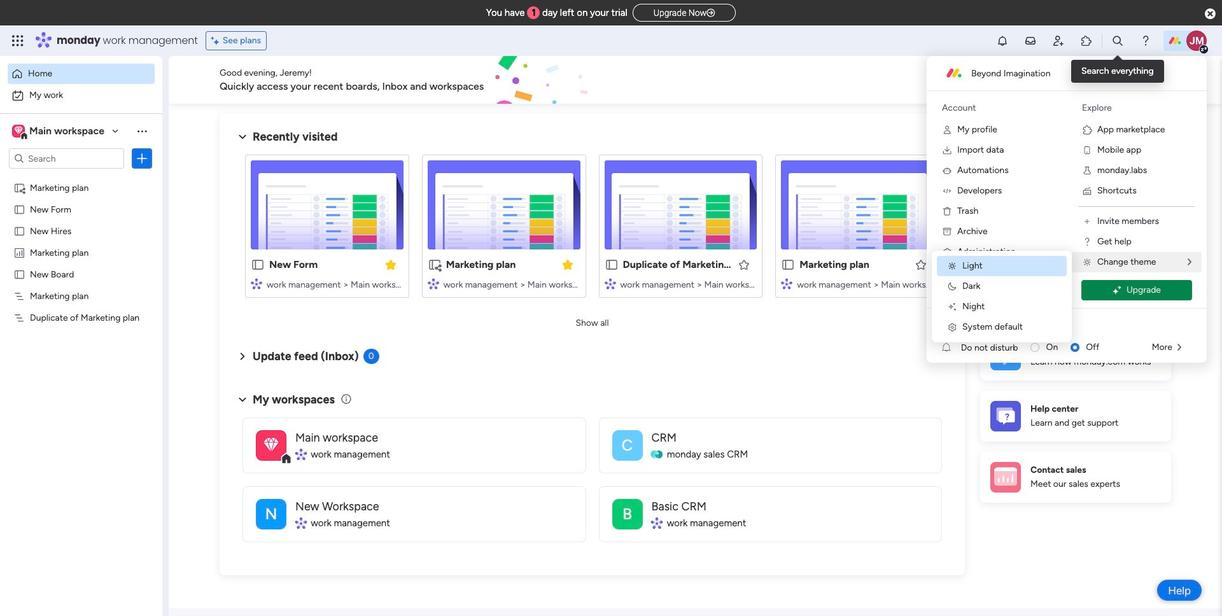 Task type: describe. For each thing, give the bounding box(es) containing it.
night image
[[948, 302, 958, 312]]

change theme image
[[1083, 257, 1093, 268]]

administration image
[[943, 247, 953, 257]]

1 vertical spatial invite members image
[[1083, 217, 1093, 227]]

close recently visited image
[[235, 129, 250, 145]]

1 vertical spatial list arrow image
[[1178, 343, 1182, 352]]

teams image
[[943, 268, 953, 278]]

dapulse close image
[[1206, 8, 1217, 20]]

update feed image
[[1025, 34, 1038, 47]]

v2 surfce notifications image
[[943, 341, 962, 354]]

archive image
[[943, 227, 953, 237]]

shortcuts image
[[1083, 186, 1093, 196]]

dark image
[[948, 282, 958, 292]]

public dashboard image
[[13, 246, 25, 259]]

system default image
[[948, 322, 958, 332]]

monday marketplace image
[[1081, 34, 1094, 47]]

1 horizontal spatial list arrow image
[[1188, 258, 1192, 267]]

component image
[[782, 278, 793, 289]]

templates image image
[[992, 122, 1160, 210]]

search everything image
[[1112, 34, 1125, 47]]

upgrade stars new image
[[1113, 286, 1122, 295]]

v2 bolt switch image
[[1090, 73, 1098, 87]]

contact sales element
[[981, 452, 1172, 503]]

close my workspaces image
[[235, 392, 250, 407]]

options image
[[136, 152, 148, 165]]

1 vertical spatial shareable board image
[[428, 258, 442, 272]]

mobile app image
[[1083, 145, 1093, 155]]

Search in workspace field
[[27, 151, 106, 166]]

automations image
[[943, 166, 953, 176]]



Task type: locate. For each thing, give the bounding box(es) containing it.
1 add to favorites image from the left
[[738, 258, 751, 271]]

1 horizontal spatial add to favorites image
[[915, 258, 928, 271]]

invite members image
[[1053, 34, 1066, 47], [1083, 217, 1093, 227]]

shareable board image
[[13, 182, 25, 194], [428, 258, 442, 272]]

open update feed (inbox) image
[[235, 349, 250, 364]]

add to favorites image
[[738, 258, 751, 271], [915, 258, 928, 271]]

public board image
[[251, 258, 265, 272]]

jeremy miller image
[[1187, 31, 1208, 51]]

2 vertical spatial option
[[0, 176, 162, 179]]

0 horizontal spatial invite members image
[[1053, 34, 1066, 47]]

0 horizontal spatial list arrow image
[[1178, 343, 1182, 352]]

workspace image
[[12, 124, 25, 138], [14, 124, 23, 138], [612, 430, 643, 461], [612, 499, 643, 530]]

my profile image
[[943, 125, 953, 135]]

invite members image right update feed icon
[[1053, 34, 1066, 47]]

invite members image up get help image
[[1083, 217, 1093, 227]]

see plans image
[[211, 34, 223, 48]]

notifications image
[[997, 34, 1010, 47]]

2 add to favorites image from the left
[[915, 258, 928, 271]]

monday.labs image
[[1083, 166, 1093, 176]]

0 horizontal spatial add to favorites image
[[738, 258, 751, 271]]

0 vertical spatial list arrow image
[[1188, 258, 1192, 267]]

log out image
[[943, 288, 953, 298]]

list arrow image
[[1188, 258, 1192, 267], [1178, 343, 1182, 352]]

v2 user feedback image
[[991, 73, 1001, 87]]

quick search results list box
[[235, 145, 950, 313]]

light image
[[948, 261, 958, 271]]

workspace selection element
[[12, 124, 106, 140]]

workspace options image
[[136, 125, 148, 137]]

0 vertical spatial shareable board image
[[13, 182, 25, 194]]

0 vertical spatial option
[[8, 64, 155, 84]]

list box
[[0, 174, 162, 500]]

get help image
[[1083, 237, 1093, 247]]

workspace image
[[256, 430, 287, 461], [264, 434, 279, 457], [256, 499, 287, 530]]

0 element
[[363, 349, 379, 364]]

0 vertical spatial invite members image
[[1053, 34, 1066, 47]]

1 horizontal spatial shareable board image
[[428, 258, 442, 272]]

import data image
[[943, 145, 953, 155]]

trash image
[[943, 206, 953, 217]]

1 horizontal spatial invite members image
[[1083, 217, 1093, 227]]

remove from favorites image
[[561, 258, 574, 271]]

0 horizontal spatial shareable board image
[[13, 182, 25, 194]]

help image
[[1140, 34, 1153, 47]]

getting started element
[[981, 330, 1172, 381]]

1 vertical spatial option
[[8, 85, 155, 106]]

select product image
[[11, 34, 24, 47]]

option
[[8, 64, 155, 84], [8, 85, 155, 106], [0, 176, 162, 179]]

help center element
[[981, 391, 1172, 442]]

remove from favorites image
[[385, 258, 397, 271]]

public board image
[[13, 203, 25, 215], [13, 225, 25, 237], [605, 258, 619, 272], [782, 258, 796, 272], [13, 268, 25, 280]]

dapulse rightstroke image
[[707, 8, 715, 18]]

developers image
[[943, 186, 953, 196]]



Task type: vqa. For each thing, say whether or not it's contained in the screenshot.
Templates image
yes



